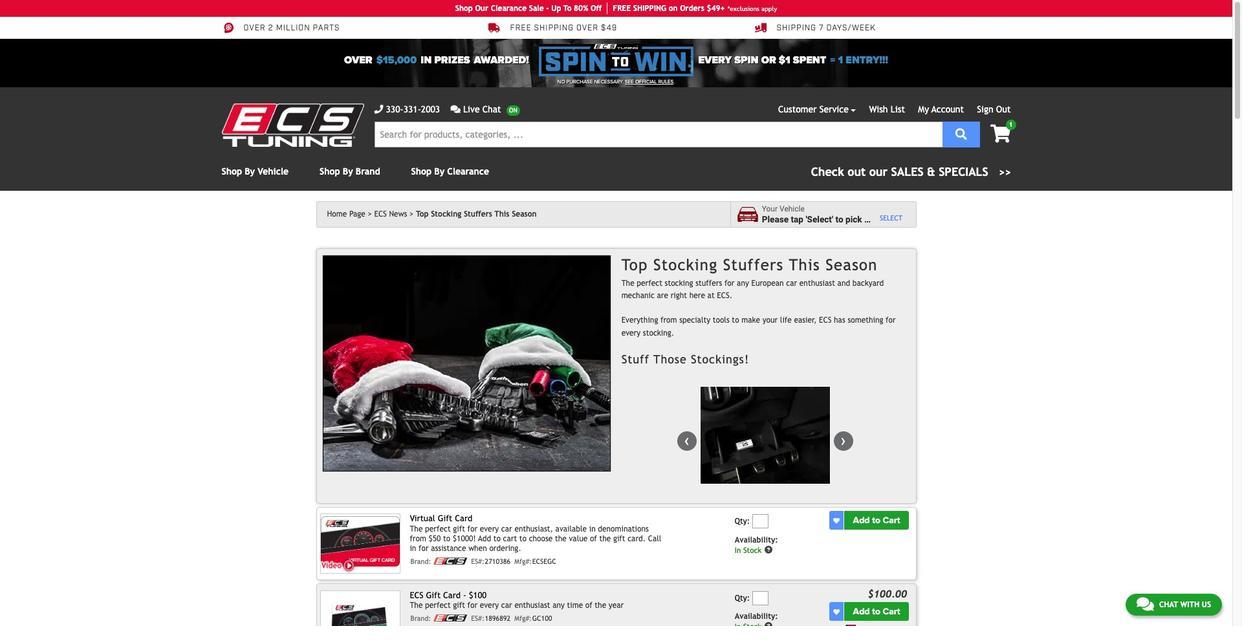 Task type: locate. For each thing, give the bounding box(es) containing it.
the
[[555, 534, 567, 543], [600, 534, 611, 543], [595, 601, 607, 610]]

by down ecs tuning image
[[245, 166, 255, 177]]

perfect down "ecs gift card - $100" link
[[425, 601, 451, 610]]

-
[[546, 4, 549, 13], [463, 591, 467, 600]]

1 horizontal spatial stocking
[[654, 256, 718, 274]]

0 vertical spatial the
[[622, 279, 635, 288]]

0 vertical spatial brand:
[[411, 558, 431, 565]]

1 vertical spatial add to cart
[[853, 607, 901, 618]]

1 mfg#: from the top
[[515, 558, 532, 565]]

gift inside ecs gift card - $100 the perfect gift for every car enthusiast any time of the year
[[453, 601, 465, 610]]

gift
[[438, 514, 453, 524], [426, 591, 441, 600]]

stuffers
[[696, 279, 722, 288]]

1 es#: from the top
[[471, 558, 485, 565]]

0 vertical spatial every
[[622, 328, 641, 338]]

1 by from the left
[[245, 166, 255, 177]]

gift for virtual
[[438, 514, 453, 524]]

or
[[762, 54, 777, 67]]

1 horizontal spatial season
[[826, 256, 878, 274]]

2 vertical spatial perfect
[[425, 601, 451, 610]]

$1000!
[[453, 534, 476, 543]]

1 vertical spatial cart
[[883, 607, 901, 618]]

top stocking stuffers this season up the perfect stocking stuffers for any european car enthusiast and backyard mechanic are right here at ecs.
[[622, 256, 878, 274]]

the down virtual on the left bottom of page
[[410, 525, 423, 534]]

2 add to wish list image from the top
[[834, 609, 840, 615]]

2 es#: from the top
[[471, 615, 485, 623]]

'select'
[[806, 214, 834, 224]]

0 horizontal spatial stuffers
[[464, 210, 492, 219]]

›
[[841, 432, 846, 449]]

2 qty: from the top
[[735, 594, 750, 603]]

0 horizontal spatial vehicle
[[258, 166, 289, 177]]

ecs inside ecs gift card - $100 the perfect gift for every car enthusiast any time of the year
[[410, 591, 424, 600]]

ecs right es#1896892 - gc100 - ecs gift card - $100 - the perfect gift for every car enthusiast any time of the year - ecs gift cards - audi bmw volkswagen mercedes benz mini porsche image in the bottom left of the page
[[410, 591, 424, 600]]

search image
[[956, 128, 967, 139]]

comments image
[[1137, 597, 1155, 612]]

ecs for gift
[[410, 591, 424, 600]]

enthusiast up gc100
[[515, 601, 550, 610]]

add to cart
[[853, 515, 901, 526], [853, 607, 901, 618]]

clearance
[[491, 4, 527, 13], [447, 166, 489, 177]]

select link
[[880, 214, 903, 223]]

clearance up free
[[491, 4, 527, 13]]

ecs news link
[[374, 210, 414, 219]]

1 horizontal spatial this
[[789, 256, 821, 274]]

shop our clearance sale - up to 80% off
[[455, 4, 602, 13]]

card left $100
[[443, 591, 461, 600]]

1 horizontal spatial vehicle
[[780, 205, 805, 214]]

1 vertical spatial question sign image
[[764, 622, 773, 626]]

in
[[735, 546, 741, 555]]

home page link
[[327, 210, 372, 219]]

0 horizontal spatial -
[[463, 591, 467, 600]]

1 vertical spatial gift
[[613, 534, 626, 543]]

enthusiast left and
[[800, 279, 836, 288]]

vehicle up tap
[[780, 205, 805, 214]]

ecs.
[[717, 291, 733, 300]]

no
[[558, 79, 565, 85]]

1 horizontal spatial -
[[546, 4, 549, 13]]

virtual gift card link
[[410, 514, 473, 524]]

ecs left has
[[819, 316, 832, 325]]

the down available
[[555, 534, 567, 543]]

car right european
[[787, 279, 797, 288]]

1 vertical spatial the
[[410, 525, 423, 534]]

*exclusions apply link
[[728, 4, 777, 13]]

mfg#: left the ecsegc
[[515, 558, 532, 565]]

0 vertical spatial add to cart button
[[845, 511, 909, 530]]

0 vertical spatial vehicle
[[258, 166, 289, 177]]

1 vertical spatial clearance
[[447, 166, 489, 177]]

2 availability: from the top
[[735, 612, 778, 621]]

Search text field
[[374, 122, 943, 148]]

the left year on the bottom of the page
[[595, 601, 607, 610]]

clearance down live
[[447, 166, 489, 177]]

sale
[[529, 4, 544, 13]]

by down 2003
[[434, 166, 445, 177]]

3 by from the left
[[434, 166, 445, 177]]

1 vertical spatial stuffers
[[723, 256, 784, 274]]

tools
[[713, 316, 730, 325]]

gift down "ecs gift card - $100" link
[[453, 601, 465, 610]]

es#: down when
[[471, 558, 485, 565]]

0 vertical spatial any
[[737, 279, 749, 288]]

stock
[[744, 546, 762, 555]]

ecs gift cards - corporate logo image
[[434, 558, 467, 565], [434, 615, 467, 622]]

the down denominations
[[600, 534, 611, 543]]

1 vertical spatial gift
[[426, 591, 441, 600]]

any inside ecs gift card - $100 the perfect gift for every car enthusiast any time of the year
[[553, 601, 565, 610]]

mfg#: for ecs gift card - $100
[[515, 615, 532, 623]]

2 add to cart from the top
[[853, 607, 901, 618]]

1 brand: from the top
[[411, 558, 431, 565]]

for down $100
[[468, 601, 478, 610]]

1 horizontal spatial by
[[343, 166, 353, 177]]

of right value
[[590, 534, 597, 543]]

ecs gift cards - corporate logo image for perfect
[[434, 558, 467, 565]]

ecs gift cards - corporate logo image down "ecs gift card - $100" link
[[434, 615, 467, 622]]

2 cart from the top
[[883, 607, 901, 618]]

1 vertical spatial add
[[478, 534, 491, 543]]

top right news
[[416, 210, 429, 219]]

qty: up availability: in stock
[[735, 517, 750, 526]]

vehicle down ecs tuning image
[[258, 166, 289, 177]]

every inside everything from specialty tools to make your life easier, ecs has something for every stocking.
[[622, 328, 641, 338]]

over left 2
[[244, 23, 266, 33]]

- left up
[[546, 4, 549, 13]]

ordering.
[[490, 544, 522, 553]]

card up the $1000!
[[455, 514, 473, 524]]

&
[[927, 165, 936, 179]]

stuffers down "shop by clearance" link
[[464, 210, 492, 219]]

perfect up the $50
[[425, 525, 451, 534]]

time
[[567, 601, 583, 610]]

with
[[1181, 601, 1200, 610]]

1 vertical spatial es#:
[[471, 615, 485, 623]]

ecs gift cards - corporate logo image down assistance
[[434, 558, 467, 565]]

0 horizontal spatial by
[[245, 166, 255, 177]]

331-
[[404, 104, 421, 115]]

0 vertical spatial -
[[546, 4, 549, 13]]

chat right live
[[483, 104, 501, 115]]

es#: left 1896892
[[471, 615, 485, 623]]

None text field
[[752, 591, 769, 606]]

add to wish list image for first the add to cart button from the bottom of the page
[[834, 609, 840, 615]]

1 availability: from the top
[[735, 536, 778, 545]]

over left $15,000
[[344, 54, 373, 67]]

the up mechanic on the right top
[[622, 279, 635, 288]]

the inside ecs gift card - $100 the perfect gift for every car enthusiast any time of the year
[[410, 601, 423, 610]]

0 vertical spatial clearance
[[491, 4, 527, 13]]

0 horizontal spatial top stocking stuffers this season
[[416, 210, 537, 219]]

shop by vehicle link
[[222, 166, 289, 177]]

live chat
[[463, 104, 501, 115]]

1 horizontal spatial stuffers
[[723, 256, 784, 274]]

1 vertical spatial enthusiast
[[515, 601, 550, 610]]

0 vertical spatial stuffers
[[464, 210, 492, 219]]

over 2 million parts link
[[222, 22, 340, 34]]

chat with us link
[[1126, 594, 1223, 616]]

0 vertical spatial mfg#:
[[515, 558, 532, 565]]

for inside everything from specialty tools to make your life easier, ecs has something for every stocking.
[[886, 316, 896, 325]]

over for over 2 million parts
[[244, 23, 266, 33]]

the down "ecs gift card - $100" link
[[410, 601, 423, 610]]

1 vertical spatial brand:
[[411, 615, 431, 623]]

top stocking stuffers this season down "shop by clearance" link
[[416, 210, 537, 219]]

0 vertical spatial ecs
[[374, 210, 387, 219]]

stocking.
[[643, 328, 675, 338]]

top up mechanic on the right top
[[622, 256, 648, 274]]

1 vertical spatial stocking
[[654, 256, 718, 274]]

availability: for availability:
[[735, 612, 778, 621]]

million
[[276, 23, 310, 33]]

every up when
[[480, 525, 499, 534]]

every down everything
[[622, 328, 641, 338]]

0 vertical spatial in
[[421, 54, 432, 67]]

any left "time" at bottom
[[553, 601, 565, 610]]

chat with us
[[1160, 601, 1212, 610]]

ecs tuning image
[[222, 104, 364, 147]]

2 brand: from the top
[[411, 615, 431, 623]]

brand: down the $50
[[411, 558, 431, 565]]

brand:
[[411, 558, 431, 565], [411, 615, 431, 623]]

year
[[609, 601, 624, 610]]

1 vertical spatial qty:
[[735, 594, 750, 603]]

perfect inside the perfect stocking stuffers for any european car enthusiast and backyard mechanic are right here at ecs.
[[637, 279, 663, 288]]

stocking up stocking
[[654, 256, 718, 274]]

0 horizontal spatial clearance
[[447, 166, 489, 177]]

stuffers up european
[[723, 256, 784, 274]]

2
[[268, 23, 274, 33]]

any
[[737, 279, 749, 288], [553, 601, 565, 610]]

80%
[[574, 4, 589, 13]]

make
[[742, 316, 760, 325]]

1 question sign image from the top
[[764, 545, 773, 554]]

shipping 7 days/week link
[[755, 22, 876, 34]]

entry!!!
[[846, 54, 889, 67]]

mfg#: left gc100
[[515, 615, 532, 623]]

question sign image for ecs gift card - $100
[[764, 622, 773, 626]]

1 horizontal spatial 1
[[1009, 121, 1013, 128]]

2 ecs gift cards - corporate logo image from the top
[[434, 615, 467, 622]]

by left the brand
[[343, 166, 353, 177]]

1 vertical spatial mfg#:
[[515, 615, 532, 623]]

availability:
[[735, 536, 778, 545], [735, 612, 778, 621]]

1 right "="
[[838, 54, 843, 67]]

your
[[762, 205, 778, 214]]

in right available
[[589, 525, 596, 534]]

easier,
[[794, 316, 817, 325]]

of inside ecs gift card - $100 the perfect gift for every car enthusiast any time of the year
[[586, 601, 593, 610]]

es#: for virtual gift card
[[471, 558, 485, 565]]

gift up the $1000!
[[453, 525, 465, 534]]

0 vertical spatial enthusiast
[[800, 279, 836, 288]]

customer service
[[779, 104, 849, 115]]

denominations
[[598, 525, 649, 534]]

$100.00
[[868, 588, 907, 600]]

1 vertical spatial top stocking stuffers this season
[[622, 256, 878, 274]]

.
[[674, 79, 675, 85]]

2 question sign image from the top
[[764, 622, 773, 626]]

availability: for availability: in stock
[[735, 536, 778, 545]]

card.
[[628, 534, 646, 543]]

by
[[245, 166, 255, 177], [343, 166, 353, 177], [434, 166, 445, 177]]

for up the $1000!
[[468, 525, 478, 534]]

clearance for by
[[447, 166, 489, 177]]

1 vertical spatial every
[[480, 525, 499, 534]]

0 vertical spatial card
[[455, 514, 473, 524]]

0 vertical spatial add
[[853, 515, 870, 526]]

1 vertical spatial car
[[501, 525, 512, 534]]

car up es#: 1896892 mfg#: gc100
[[501, 601, 512, 610]]

shopping cart image
[[991, 125, 1011, 143]]

2 vertical spatial car
[[501, 601, 512, 610]]

es#2710386 - ecsegc -  virtual gift card - the perfect gift for every car enthusiast, available in denominations from $50 to $1000! add to cart to choose the value of the gift card.

call in for assistance when ordering. - ecs gift cards - audi bmw volkswagen mercedes benz mini porsche image
[[321, 514, 400, 574]]

home
[[327, 210, 347, 219]]

0 vertical spatial question sign image
[[764, 545, 773, 554]]

the inside ecs gift card - $100 the perfect gift for every car enthusiast any time of the year
[[595, 601, 607, 610]]

ecs gift cards - corporate logo image for $100
[[434, 615, 467, 622]]

card inside virtual gift card the perfect gift for every car enthusiast, available in denominations from $50 to $1000! add to cart to choose the value of the gift card.  call in for assistance when ordering.
[[455, 514, 473, 524]]

for up ecs.
[[725, 279, 735, 288]]

1 vertical spatial of
[[586, 601, 593, 610]]

any inside the perfect stocking stuffers for any european car enthusiast and backyard mechanic are right here at ecs.
[[737, 279, 749, 288]]

gift inside ecs gift card - $100 the perfect gift for every car enthusiast any time of the year
[[426, 591, 441, 600]]

shop for shop our clearance sale - up to 80% off
[[455, 4, 473, 13]]

1 down out
[[1009, 121, 1013, 128]]

to
[[564, 4, 572, 13]]

gift left $100
[[426, 591, 441, 600]]

car
[[787, 279, 797, 288], [501, 525, 512, 534], [501, 601, 512, 610]]

1 qty: from the top
[[735, 517, 750, 526]]

home page
[[327, 210, 366, 219]]

$15,000
[[376, 54, 417, 67]]

1 ecs gift cards - corporate logo image from the top
[[434, 558, 467, 565]]

any left european
[[737, 279, 749, 288]]

from up stocking.
[[661, 316, 677, 325]]

car inside the perfect stocking stuffers for any european car enthusiast and backyard mechanic are right here at ecs.
[[787, 279, 797, 288]]

gift up the $50
[[438, 514, 453, 524]]

330-331-2003 link
[[374, 103, 440, 116]]

ecs left news
[[374, 210, 387, 219]]

0 horizontal spatial season
[[512, 210, 537, 219]]

free shipping over $49
[[510, 23, 618, 33]]

0 horizontal spatial 1
[[838, 54, 843, 67]]

0 vertical spatial top stocking stuffers this season
[[416, 210, 537, 219]]

0 vertical spatial from
[[661, 316, 677, 325]]

0 vertical spatial cart
[[883, 515, 901, 526]]

qty: down in
[[735, 594, 750, 603]]

specials
[[939, 165, 989, 179]]

0 vertical spatial perfect
[[637, 279, 663, 288]]

enthusiast inside the perfect stocking stuffers for any european car enthusiast and backyard mechanic are right here at ecs.
[[800, 279, 836, 288]]

0 vertical spatial top
[[416, 210, 429, 219]]

brand: for virtual
[[411, 558, 431, 565]]

2 horizontal spatial ecs
[[819, 316, 832, 325]]

gift inside virtual gift card the perfect gift for every car enthusiast, available in denominations from $50 to $1000! add to cart to choose the value of the gift card.  call in for assistance when ordering.
[[438, 514, 453, 524]]

every inside ecs gift card - $100 the perfect gift for every car enthusiast any time of the year
[[480, 601, 499, 610]]

$50
[[429, 534, 441, 543]]

0 vertical spatial gift
[[438, 514, 453, 524]]

2 by from the left
[[343, 166, 353, 177]]

1 cart from the top
[[883, 515, 901, 526]]

0 vertical spatial availability:
[[735, 536, 778, 545]]

- inside ecs gift card - $100 the perfect gift for every car enthusiast any time of the year
[[463, 591, 467, 600]]

es#: for ecs gift card - $100
[[471, 615, 485, 623]]

2 horizontal spatial in
[[589, 525, 596, 534]]

brand: down "ecs gift card - $100" link
[[411, 615, 431, 623]]

1 vertical spatial over
[[344, 54, 373, 67]]

up
[[552, 4, 561, 13]]

0 horizontal spatial over
[[244, 23, 266, 33]]

by for brand
[[343, 166, 353, 177]]

2 vertical spatial the
[[410, 601, 423, 610]]

1 horizontal spatial ecs
[[410, 591, 424, 600]]

for right something
[[886, 316, 896, 325]]

out
[[997, 104, 1011, 115]]

0 vertical spatial car
[[787, 279, 797, 288]]

0 horizontal spatial top
[[416, 210, 429, 219]]

sales & specials link
[[811, 163, 1011, 181]]

free ship ping on orders $49+ *exclusions apply
[[613, 4, 777, 13]]

- left $100
[[463, 591, 467, 600]]

1896892
[[485, 615, 511, 623]]

virtual
[[410, 514, 435, 524]]

stuffers
[[464, 210, 492, 219], [723, 256, 784, 274]]

enthusiast
[[800, 279, 836, 288], [515, 601, 550, 610]]

2 horizontal spatial by
[[434, 166, 445, 177]]

0 vertical spatial stocking
[[431, 210, 462, 219]]

1 vertical spatial availability:
[[735, 612, 778, 621]]

chat left 'with'
[[1160, 601, 1179, 610]]

1 add to wish list image from the top
[[834, 518, 840, 524]]

perfect inside virtual gift card the perfect gift for every car enthusiast, available in denominations from $50 to $1000! add to cart to choose the value of the gift card.  call in for assistance when ordering.
[[425, 525, 451, 534]]

question sign image
[[764, 545, 773, 554], [764, 622, 773, 626]]

0 vertical spatial of
[[590, 534, 597, 543]]

for inside the perfect stocking stuffers for any european car enthusiast and backyard mechanic are right here at ecs.
[[725, 279, 735, 288]]

cart for first the add to cart button from the bottom of the page
[[883, 607, 901, 618]]

every up 1896892
[[480, 601, 499, 610]]

of right "time" at bottom
[[586, 601, 593, 610]]

1 horizontal spatial any
[[737, 279, 749, 288]]

1 horizontal spatial enthusiast
[[800, 279, 836, 288]]

330-
[[386, 104, 404, 115]]

0 vertical spatial ecs gift cards - corporate logo image
[[434, 558, 467, 565]]

gift down denominations
[[613, 534, 626, 543]]

tap
[[791, 214, 804, 224]]

top stocking stuffers this season
[[416, 210, 537, 219], [622, 256, 878, 274]]

shop by clearance link
[[411, 166, 489, 177]]

from left the $50
[[410, 534, 426, 543]]

0 horizontal spatial enthusiast
[[515, 601, 550, 610]]

1 horizontal spatial from
[[661, 316, 677, 325]]

add to wish list image
[[834, 518, 840, 524], [834, 609, 840, 615]]

0 vertical spatial add to cart
[[853, 515, 901, 526]]

page
[[349, 210, 366, 219]]

car up cart
[[501, 525, 512, 534]]

2 mfg#: from the top
[[515, 615, 532, 623]]

wish
[[869, 104, 888, 115]]

phone image
[[374, 105, 383, 114]]

None text field
[[752, 515, 769, 529]]

1 horizontal spatial chat
[[1160, 601, 1179, 610]]

1 vertical spatial vehicle
[[780, 205, 805, 214]]

2 vertical spatial ecs
[[410, 591, 424, 600]]

0 horizontal spatial any
[[553, 601, 565, 610]]

car inside virtual gift card the perfect gift for every car enthusiast, available in denominations from $50 to $1000! add to cart to choose the value of the gift card.  call in for assistance when ordering.
[[501, 525, 512, 534]]

1 horizontal spatial top
[[622, 256, 648, 274]]

cart for second the add to cart button from the bottom of the page
[[883, 515, 901, 526]]

sign out
[[977, 104, 1011, 115]]

0 horizontal spatial in
[[410, 544, 416, 553]]

in down virtual on the left bottom of page
[[410, 544, 416, 553]]

comments image
[[451, 105, 461, 114]]

0 vertical spatial add to wish list image
[[834, 518, 840, 524]]

perfect up mechanic on the right top
[[637, 279, 663, 288]]

1 vertical spatial from
[[410, 534, 426, 543]]

card inside ecs gift card - $100 the perfect gift for every car enthusiast any time of the year
[[443, 591, 461, 600]]

stocking down "shop by clearance" link
[[431, 210, 462, 219]]

0 horizontal spatial chat
[[483, 104, 501, 115]]

1 vertical spatial add to wish list image
[[834, 609, 840, 615]]

gift for ecs
[[426, 591, 441, 600]]

in left prizes
[[421, 54, 432, 67]]

0 vertical spatial chat
[[483, 104, 501, 115]]

1 vertical spatial ecs
[[819, 316, 832, 325]]



Task type: describe. For each thing, give the bounding box(es) containing it.
ecs inside everything from specialty tools to make your life easier, ecs has something for every stocking.
[[819, 316, 832, 325]]

1 vertical spatial chat
[[1160, 601, 1179, 610]]

customer service button
[[779, 103, 857, 116]]

live
[[463, 104, 480, 115]]

free shipping over $49 link
[[488, 22, 618, 34]]

add to wish list image for second the add to cart button from the bottom of the page
[[834, 518, 840, 524]]

for inside ecs gift card - $100 the perfect gift for every car enthusiast any time of the year
[[468, 601, 478, 610]]

orders
[[680, 4, 705, 13]]

value
[[569, 534, 588, 543]]

1 vertical spatial 1
[[1009, 121, 1013, 128]]

2 add to cart button from the top
[[845, 603, 909, 621]]

1 horizontal spatial top stocking stuffers this season
[[622, 256, 878, 274]]

sign out link
[[977, 104, 1011, 115]]

off
[[591, 4, 602, 13]]

prizes
[[434, 54, 470, 67]]

car inside ecs gift card - $100 the perfect gift for every car enthusiast any time of the year
[[501, 601, 512, 610]]

days/week
[[827, 23, 876, 33]]

0 vertical spatial 1
[[838, 54, 843, 67]]

by for clearance
[[434, 166, 445, 177]]

question sign image for virtual gift card
[[764, 545, 773, 554]]

enthusiast inside ecs gift card - $100 the perfect gift for every car enthusiast any time of the year
[[515, 601, 550, 610]]

our
[[475, 4, 489, 13]]

‹ link
[[677, 432, 697, 451]]

your
[[763, 316, 778, 325]]

stuff those stockings!
[[622, 353, 750, 366]]

spin
[[735, 54, 759, 67]]

add inside virtual gift card the perfect gift for every car enthusiast, available in denominations from $50 to $1000! add to cart to choose the value of the gift card.  call in for assistance when ordering.
[[478, 534, 491, 543]]

sales
[[892, 165, 924, 179]]

0 vertical spatial season
[[512, 210, 537, 219]]

of inside virtual gift card the perfect gift for every car enthusiast, available in denominations from $50 to $1000! add to cart to choose the value of the gift card.  call in for assistance when ordering.
[[590, 534, 597, 543]]

virtual gift card the perfect gift for every car enthusiast, available in denominations from $50 to $1000! add to cart to choose the value of the gift card.  call in for assistance when ordering.
[[410, 514, 662, 553]]

has
[[834, 316, 846, 325]]

free
[[613, 4, 631, 13]]

es#1896892 - gc100 - ecs gift card - $100 - the perfect gift for every car enthusiast any time of the year - ecs gift cards - audi bmw volkswagen mercedes benz mini porsche image
[[321, 591, 400, 626]]

=
[[831, 54, 836, 67]]

every inside virtual gift card the perfect gift for every car enthusiast, available in denominations from $50 to $1000! add to cart to choose the value of the gift card.  call in for assistance when ordering.
[[480, 525, 499, 534]]

qty: for virtual gift card
[[735, 517, 750, 526]]

live chat link
[[451, 103, 520, 116]]

my
[[919, 104, 929, 115]]

over for over $15,000 in prizes
[[344, 54, 373, 67]]

1 add to cart from the top
[[853, 515, 901, 526]]

$49+
[[707, 4, 725, 13]]

stockings!
[[691, 353, 750, 366]]

to inside everything from specialty tools to make your life easier, ecs has something for every stocking.
[[732, 316, 739, 325]]

news
[[389, 210, 407, 219]]

stuff
[[622, 353, 650, 366]]

clearance for our
[[491, 4, 527, 13]]

1 link
[[980, 120, 1016, 144]]

us
[[1202, 601, 1212, 610]]

for down the $50
[[419, 544, 429, 553]]

mechanic
[[622, 291, 655, 300]]

at
[[708, 291, 715, 300]]

everything from specialty tools to make your life easier, ecs has something for every stocking.
[[622, 316, 896, 338]]

7
[[819, 23, 824, 33]]

free shipping image
[[845, 625, 860, 626]]

to inside your vehicle please tap 'select' to pick a vehicle
[[836, 214, 844, 224]]

0 horizontal spatial stocking
[[431, 210, 462, 219]]

my account
[[919, 104, 964, 115]]

ecs for news
[[374, 210, 387, 219]]

perfect inside ecs gift card - $100 the perfect gift for every car enthusiast any time of the year
[[425, 601, 451, 610]]

my account link
[[919, 104, 964, 115]]

brand: for ecs
[[411, 615, 431, 623]]

card for $100
[[443, 591, 461, 600]]

card for perfect
[[455, 514, 473, 524]]

qty: for ecs gift card - $100
[[735, 594, 750, 603]]

choose
[[529, 534, 553, 543]]

shop by brand
[[320, 166, 380, 177]]

see official rules link
[[625, 78, 674, 86]]

shop by vehicle
[[222, 166, 289, 177]]

purchase
[[567, 79, 593, 85]]

customer
[[779, 104, 817, 115]]

and
[[838, 279, 850, 288]]

every spin or $1 spent = 1 entry!!!
[[699, 54, 889, 67]]

shop our clearance sale - up to 80% off link
[[455, 3, 608, 14]]

from inside virtual gift card the perfect gift for every car enthusiast, available in denominations from $50 to $1000! add to cart to choose the value of the gift card.  call in for assistance when ordering.
[[410, 534, 426, 543]]

are
[[657, 291, 669, 300]]

european
[[752, 279, 784, 288]]

ecs tuning 'spin to win' contest logo image
[[539, 44, 694, 76]]

1 add to cart button from the top
[[845, 511, 909, 530]]

ecs gift card - $100 link
[[410, 591, 487, 600]]

the inside the perfect stocking stuffers for any european car enthusiast and backyard mechanic are right here at ecs.
[[622, 279, 635, 288]]

2 vertical spatial in
[[410, 544, 416, 553]]

mfg#: for virtual gift card
[[515, 558, 532, 565]]

shop for shop by brand
[[320, 166, 340, 177]]

1 vertical spatial season
[[826, 256, 878, 274]]

shop for shop by vehicle
[[222, 166, 242, 177]]

see
[[625, 79, 634, 85]]

rules
[[659, 79, 674, 85]]

spent
[[793, 54, 827, 67]]

1 vertical spatial in
[[589, 525, 596, 534]]

shop by clearance
[[411, 166, 489, 177]]

the perfect stocking stuffers for any european car enthusiast and backyard mechanic are right here at ecs.
[[622, 279, 884, 300]]

the inside virtual gift card the perfect gift for every car enthusiast, available in denominations from $50 to $1000! add to cart to choose the value of the gift card.  call in for assistance when ordering.
[[410, 525, 423, 534]]

2 vertical spatial add
[[853, 607, 870, 618]]

2003
[[421, 104, 440, 115]]

$1
[[779, 54, 791, 67]]

those
[[654, 353, 687, 366]]

over $15,000 in prizes
[[344, 54, 470, 67]]

cart
[[503, 534, 517, 543]]

availability: in stock
[[735, 536, 778, 555]]

account
[[932, 104, 964, 115]]

please
[[762, 214, 789, 224]]

shipping
[[777, 23, 817, 33]]

a
[[865, 214, 869, 224]]

shipping 7 days/week
[[777, 23, 876, 33]]

assistance
[[431, 544, 466, 553]]

vehicle inside your vehicle please tap 'select' to pick a vehicle
[[780, 205, 805, 214]]

your vehicle please tap 'select' to pick a vehicle
[[762, 205, 900, 224]]

shop by brand link
[[320, 166, 380, 177]]

from inside everything from specialty tools to make your life easier, ecs has something for every stocking.
[[661, 316, 677, 325]]

every
[[699, 54, 732, 67]]

330-331-2003
[[386, 104, 440, 115]]

0 vertical spatial gift
[[453, 525, 465, 534]]

shop for shop by clearance
[[411, 166, 432, 177]]

by for vehicle
[[245, 166, 255, 177]]

1 vertical spatial top
[[622, 256, 648, 274]]

› link
[[834, 432, 853, 451]]

0 vertical spatial this
[[495, 210, 510, 219]]

no purchase necessary. see official rules .
[[558, 79, 675, 85]]

service
[[820, 104, 849, 115]]

ecs gift card - $100 the perfect gift for every car enthusiast any time of the year
[[410, 591, 624, 610]]

shipping
[[534, 23, 574, 33]]

ecs news
[[374, 210, 407, 219]]

life
[[780, 316, 792, 325]]

specialty
[[680, 316, 711, 325]]

1 horizontal spatial in
[[421, 54, 432, 67]]

stocking
[[665, 279, 694, 288]]



Task type: vqa. For each thing, say whether or not it's contained in the screenshot.
enthusiast within the The perfect stocking stuffers for any European car enthusiast and backyard mechanic are right here at ECS.
yes



